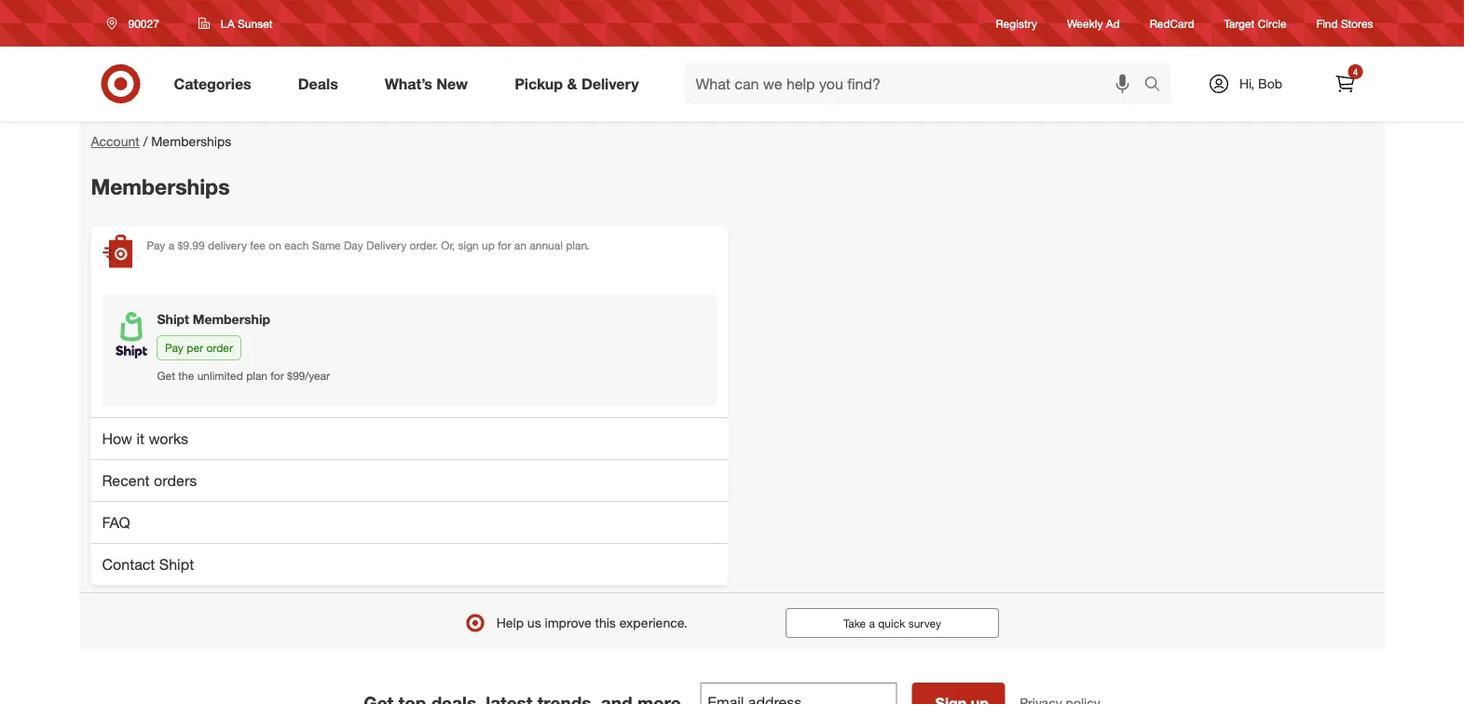 Task type: vqa. For each thing, say whether or not it's contained in the screenshot.
Show
no



Task type: describe. For each thing, give the bounding box(es) containing it.
target
[[1224, 16, 1255, 30]]

membership
[[193, 311, 270, 327]]

help us improve this experience.
[[497, 615, 688, 631]]

find stores link
[[1317, 15, 1374, 31]]

90027 button
[[95, 7, 179, 40]]

how it works
[[102, 430, 188, 448]]

pay for pay per order
[[165, 341, 183, 355]]

deals link
[[282, 63, 361, 104]]

find
[[1317, 16, 1338, 30]]

/
[[143, 133, 148, 150]]

experience.
[[620, 615, 688, 631]]

$99/year
[[287, 369, 330, 383]]

weekly ad
[[1067, 16, 1120, 30]]

ad
[[1106, 16, 1120, 30]]

faq
[[102, 514, 130, 532]]

contact shipt
[[102, 555, 194, 574]]

1 vertical spatial shipt
[[159, 555, 194, 574]]

account / memberships
[[91, 133, 231, 150]]

4 link
[[1325, 63, 1366, 104]]

search button
[[1136, 63, 1181, 108]]

0 vertical spatial delivery
[[582, 75, 639, 93]]

pickup
[[515, 75, 563, 93]]

per
[[187, 341, 203, 355]]

up
[[482, 238, 495, 252]]

$9.99
[[178, 238, 205, 252]]

account
[[91, 133, 139, 150]]

hi,
[[1240, 76, 1255, 92]]

how it works button
[[91, 418, 729, 459]]

get the unlimited plan for $99/year
[[157, 369, 330, 383]]

target circle link
[[1224, 15, 1287, 31]]

1 horizontal spatial for
[[498, 238, 511, 252]]

a for pay
[[168, 238, 174, 252]]

bob
[[1259, 76, 1283, 92]]

what's new link
[[369, 63, 491, 104]]

shipt membership
[[157, 311, 270, 327]]

search
[[1136, 77, 1181, 95]]

fee
[[250, 238, 266, 252]]

circle
[[1258, 16, 1287, 30]]

order
[[206, 341, 233, 355]]

recent
[[102, 472, 150, 490]]

plan.
[[566, 238, 590, 252]]

this
[[595, 615, 616, 631]]

sign
[[458, 238, 479, 252]]

plan
[[246, 369, 268, 383]]

&
[[567, 75, 577, 93]]

redcard
[[1150, 16, 1195, 30]]

new
[[437, 75, 468, 93]]

account link
[[91, 133, 139, 150]]



Task type: locate. For each thing, give the bounding box(es) containing it.
pay left per
[[165, 341, 183, 355]]

0 vertical spatial memberships
[[151, 133, 231, 150]]

categories
[[174, 75, 251, 93]]

each
[[284, 238, 309, 252]]

recent orders link
[[91, 459, 729, 501]]

1 vertical spatial for
[[271, 369, 284, 383]]

What can we help you find? suggestions appear below search field
[[685, 63, 1149, 104]]

redcard link
[[1150, 15, 1195, 31]]

works
[[149, 430, 188, 448]]

or,
[[441, 238, 455, 252]]

orders
[[154, 472, 197, 490]]

what's
[[385, 75, 432, 93]]

find stores
[[1317, 16, 1374, 30]]

faq link
[[91, 501, 729, 543]]

improve
[[545, 615, 592, 631]]

how
[[102, 430, 132, 448]]

delivery
[[208, 238, 247, 252]]

4
[[1353, 66, 1358, 77]]

0 vertical spatial a
[[168, 238, 174, 252]]

take
[[844, 617, 866, 631]]

the
[[178, 369, 194, 383]]

memberships down account / memberships
[[91, 173, 230, 199]]

stores
[[1341, 16, 1374, 30]]

1 horizontal spatial delivery
[[582, 75, 639, 93]]

it
[[136, 430, 144, 448]]

registry link
[[996, 15, 1038, 31]]

us
[[527, 615, 541, 631]]

what's new
[[385, 75, 468, 93]]

weekly
[[1067, 16, 1103, 30]]

1 vertical spatial delivery
[[366, 238, 407, 252]]

annual
[[530, 238, 563, 252]]

registry
[[996, 16, 1038, 30]]

take a quick survey
[[844, 617, 941, 631]]

delivery
[[582, 75, 639, 93], [366, 238, 407, 252]]

deals
[[298, 75, 338, 93]]

pay for pay a $9.99 delivery fee on each same day delivery order. or, sign up for an annual plan.
[[147, 238, 165, 252]]

sunset
[[238, 16, 273, 30]]

a left $9.99
[[168, 238, 174, 252]]

an
[[514, 238, 527, 252]]

0 horizontal spatial delivery
[[366, 238, 407, 252]]

weekly ad link
[[1067, 15, 1120, 31]]

pickup & delivery
[[515, 75, 639, 93]]

1 vertical spatial pay
[[165, 341, 183, 355]]

for right plan
[[271, 369, 284, 383]]

take a quick survey button
[[786, 609, 999, 638]]

same
[[312, 238, 341, 252]]

pickup & delivery link
[[499, 63, 662, 104]]

help
[[497, 615, 524, 631]]

target circle
[[1224, 16, 1287, 30]]

0 vertical spatial for
[[498, 238, 511, 252]]

order.
[[410, 238, 438, 252]]

la
[[221, 16, 235, 30]]

90027
[[128, 16, 159, 30]]

delivery right the &
[[582, 75, 639, 93]]

memberships right /
[[151, 133, 231, 150]]

recent orders
[[102, 472, 197, 490]]

a for take
[[869, 617, 875, 631]]

0 horizontal spatial a
[[168, 238, 174, 252]]

la sunset button
[[186, 7, 285, 40]]

1 vertical spatial memberships
[[91, 173, 230, 199]]

delivery right day
[[366, 238, 407, 252]]

la sunset
[[221, 16, 273, 30]]

memberships
[[151, 133, 231, 150], [91, 173, 230, 199]]

pay left $9.99
[[147, 238, 165, 252]]

contact shipt link
[[91, 543, 729, 585]]

pay a $9.99 delivery fee on each same day delivery order. or, sign up for an annual plan.
[[147, 238, 590, 252]]

None text field
[[700, 683, 897, 705]]

unlimited
[[197, 369, 243, 383]]

0 vertical spatial pay
[[147, 238, 165, 252]]

shipt up per
[[157, 311, 189, 327]]

a right take
[[869, 617, 875, 631]]

0 vertical spatial shipt
[[157, 311, 189, 327]]

hi, bob
[[1240, 76, 1283, 92]]

pay per order
[[165, 341, 233, 355]]

a inside button
[[869, 617, 875, 631]]

pay
[[147, 238, 165, 252], [165, 341, 183, 355]]

quick
[[878, 617, 905, 631]]

0 horizontal spatial for
[[271, 369, 284, 383]]

contact
[[102, 555, 155, 574]]

for left an
[[498, 238, 511, 252]]

1 horizontal spatial a
[[869, 617, 875, 631]]

1 vertical spatial a
[[869, 617, 875, 631]]

a
[[168, 238, 174, 252], [869, 617, 875, 631]]

get
[[157, 369, 175, 383]]

day
[[344, 238, 363, 252]]

on
[[269, 238, 281, 252]]

shipt right the contact
[[159, 555, 194, 574]]

categories link
[[158, 63, 275, 104]]

shipt
[[157, 311, 189, 327], [159, 555, 194, 574]]

survey
[[909, 617, 941, 631]]



